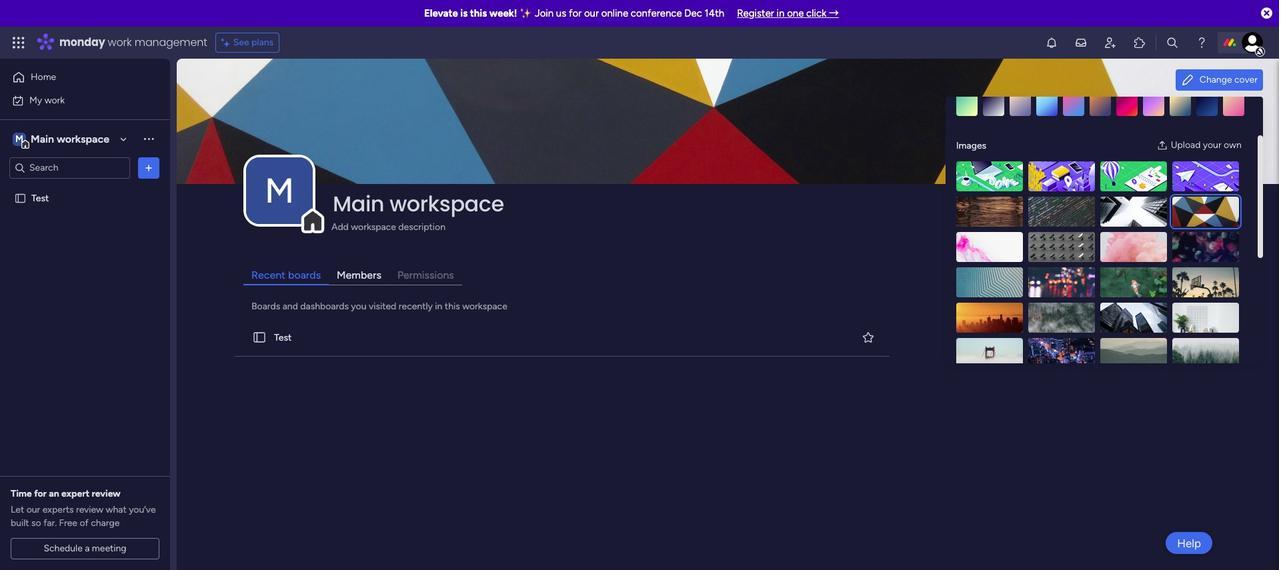 Task type: describe. For each thing, give the bounding box(es) containing it.
14th
[[705, 7, 725, 19]]

1 horizontal spatial test
[[274, 332, 292, 343]]

click
[[807, 7, 827, 19]]

brad klo image
[[1242, 32, 1263, 53]]

images
[[957, 140, 987, 151]]

workspace options image
[[142, 132, 155, 146]]

visited
[[369, 301, 396, 312]]

search everything image
[[1166, 36, 1179, 49]]

my
[[29, 94, 42, 106]]

week!
[[490, 7, 517, 19]]

0 horizontal spatial in
[[435, 301, 443, 312]]

register in one click → link
[[737, 7, 839, 19]]

main workspace inside workspace selection element
[[31, 132, 109, 145]]

m button
[[246, 157, 313, 224]]

see plans button
[[215, 33, 280, 53]]

upload your own button
[[1152, 135, 1247, 156]]

you've
[[129, 504, 156, 516]]

own
[[1224, 139, 1242, 151]]

recent
[[251, 269, 286, 282]]

time for an expert review let our experts review what you've built so far. free of charge
[[11, 488, 156, 529]]

and
[[283, 301, 298, 312]]

✨
[[520, 7, 532, 19]]

charge
[[91, 518, 120, 529]]

members
[[337, 269, 382, 282]]

0 vertical spatial for
[[569, 7, 582, 19]]

your
[[1203, 139, 1222, 151]]

my work button
[[8, 90, 143, 111]]

elevate
[[424, 7, 458, 19]]

monday
[[59, 35, 105, 50]]

built
[[11, 518, 29, 529]]

→
[[829, 7, 839, 19]]

invite members image
[[1104, 36, 1117, 49]]

time
[[11, 488, 32, 500]]

change
[[1200, 74, 1233, 85]]

inbox image
[[1075, 36, 1088, 49]]

workspace selection element
[[13, 131, 111, 148]]

add to favorites image
[[862, 331, 875, 344]]

so
[[31, 518, 41, 529]]

is
[[460, 7, 468, 19]]

options image
[[142, 161, 155, 174]]

help
[[1178, 537, 1201, 550]]

test inside list box
[[31, 192, 49, 204]]

join
[[535, 7, 554, 19]]

you
[[351, 301, 367, 312]]

expert
[[61, 488, 89, 500]]

test link
[[232, 319, 892, 357]]

work for my
[[44, 94, 65, 106]]

1 vertical spatial workspace image
[[246, 157, 313, 224]]

us
[[556, 7, 567, 19]]

management
[[135, 35, 207, 50]]

plans
[[252, 37, 274, 48]]

select product image
[[12, 36, 25, 49]]

what
[[106, 504, 127, 516]]

an
[[49, 488, 59, 500]]

see plans
[[233, 37, 274, 48]]

upload
[[1171, 139, 1201, 151]]

Main workspace field
[[330, 189, 1225, 219]]

recently
[[399, 301, 433, 312]]

apps image
[[1133, 36, 1147, 49]]

elevate is this week! ✨ join us for our online conference dec 14th
[[424, 7, 725, 19]]

permissions
[[398, 269, 454, 282]]

photo icon image
[[1157, 140, 1168, 151]]

workspace image inside workspace selection element
[[13, 132, 26, 146]]

one
[[787, 7, 804, 19]]



Task type: locate. For each thing, give the bounding box(es) containing it.
review
[[92, 488, 121, 500], [76, 504, 103, 516]]

0 horizontal spatial public board image
[[14, 192, 27, 204]]

main inside workspace selection element
[[31, 132, 54, 145]]

main down my work
[[31, 132, 54, 145]]

add
[[332, 222, 349, 233]]

1 horizontal spatial this
[[470, 7, 487, 19]]

1 horizontal spatial main
[[333, 189, 384, 219]]

work right my
[[44, 94, 65, 106]]

0 horizontal spatial main
[[31, 132, 54, 145]]

m
[[15, 133, 23, 144], [265, 170, 294, 212]]

1 vertical spatial m
[[265, 170, 294, 212]]

1 vertical spatial this
[[445, 301, 460, 312]]

see
[[233, 37, 249, 48]]

register
[[737, 7, 774, 19]]

0 vertical spatial main workspace
[[31, 132, 109, 145]]

schedule a meeting
[[44, 543, 126, 554]]

1 horizontal spatial main workspace
[[333, 189, 504, 219]]

m inside workspace selection element
[[15, 133, 23, 144]]

1 vertical spatial main workspace
[[333, 189, 504, 219]]

0 horizontal spatial main workspace
[[31, 132, 109, 145]]

1 horizontal spatial m
[[265, 170, 294, 212]]

change cover button
[[1176, 69, 1263, 91]]

1 horizontal spatial workspace image
[[246, 157, 313, 224]]

1 vertical spatial main
[[333, 189, 384, 219]]

our
[[584, 7, 599, 19], [26, 504, 40, 516]]

Search in workspace field
[[28, 160, 111, 175]]

0 vertical spatial main
[[31, 132, 54, 145]]

for left an
[[34, 488, 47, 500]]

main workspace up description
[[333, 189, 504, 219]]

1 vertical spatial for
[[34, 488, 47, 500]]

my work
[[29, 94, 65, 106]]

1 horizontal spatial work
[[108, 35, 132, 50]]

1 vertical spatial public board image
[[252, 330, 267, 345]]

0 vertical spatial in
[[777, 7, 785, 19]]

in left the one
[[777, 7, 785, 19]]

main up add
[[333, 189, 384, 219]]

1 vertical spatial our
[[26, 504, 40, 516]]

boards and dashboards you visited recently in this workspace
[[251, 301, 508, 312]]

0 horizontal spatial test
[[31, 192, 49, 204]]

main
[[31, 132, 54, 145], [333, 189, 384, 219]]

online
[[602, 7, 628, 19]]

upload your own
[[1171, 139, 1242, 151]]

1 horizontal spatial our
[[584, 7, 599, 19]]

work
[[108, 35, 132, 50], [44, 94, 65, 106]]

1 horizontal spatial in
[[777, 7, 785, 19]]

0 vertical spatial our
[[584, 7, 599, 19]]

description
[[398, 222, 446, 233]]

review up of
[[76, 504, 103, 516]]

1 horizontal spatial for
[[569, 7, 582, 19]]

for right the us
[[569, 7, 582, 19]]

1 vertical spatial test
[[274, 332, 292, 343]]

notifications image
[[1045, 36, 1059, 49]]

1 vertical spatial in
[[435, 301, 443, 312]]

boards
[[288, 269, 321, 282]]

1 vertical spatial review
[[76, 504, 103, 516]]

0 vertical spatial m
[[15, 133, 23, 144]]

home button
[[8, 67, 143, 88]]

0 horizontal spatial workspace image
[[13, 132, 26, 146]]

our up 'so'
[[26, 504, 40, 516]]

in
[[777, 7, 785, 19], [435, 301, 443, 312]]

for
[[569, 7, 582, 19], [34, 488, 47, 500]]

dec
[[685, 7, 702, 19]]

0 vertical spatial public board image
[[14, 192, 27, 204]]

help button
[[1166, 532, 1213, 554]]

register in one click →
[[737, 7, 839, 19]]

work inside button
[[44, 94, 65, 106]]

our left online
[[584, 7, 599, 19]]

m inside popup button
[[265, 170, 294, 212]]

public board image
[[14, 192, 27, 204], [252, 330, 267, 345]]

help image
[[1195, 36, 1209, 49]]

0 vertical spatial this
[[470, 7, 487, 19]]

0 horizontal spatial this
[[445, 301, 460, 312]]

test down the search in workspace field on the left top of the page
[[31, 192, 49, 204]]

schedule
[[44, 543, 83, 554]]

workspace image
[[13, 132, 26, 146], [246, 157, 313, 224]]

free
[[59, 518, 77, 529]]

work right monday
[[108, 35, 132, 50]]

main workspace
[[31, 132, 109, 145], [333, 189, 504, 219]]

monday work management
[[59, 35, 207, 50]]

this right is
[[470, 7, 487, 19]]

1 horizontal spatial public board image
[[252, 330, 267, 345]]

recent boards
[[251, 269, 321, 282]]

this right the recently
[[445, 301, 460, 312]]

main workspace up the search in workspace field on the left top of the page
[[31, 132, 109, 145]]

public board image inside "test" list box
[[14, 192, 27, 204]]

let
[[11, 504, 24, 516]]

1 vertical spatial work
[[44, 94, 65, 106]]

meeting
[[92, 543, 126, 554]]

schedule a meeting button
[[11, 538, 159, 560]]

review up what
[[92, 488, 121, 500]]

of
[[80, 518, 89, 529]]

cover
[[1235, 74, 1258, 85]]

this
[[470, 7, 487, 19], [445, 301, 460, 312]]

0 vertical spatial workspace image
[[13, 132, 26, 146]]

0 horizontal spatial work
[[44, 94, 65, 106]]

conference
[[631, 7, 682, 19]]

boards
[[251, 301, 280, 312]]

dashboards
[[300, 301, 349, 312]]

0 horizontal spatial m
[[15, 133, 23, 144]]

0 horizontal spatial our
[[26, 504, 40, 516]]

test down and
[[274, 332, 292, 343]]

for inside time for an expert review let our experts review what you've built so far. free of charge
[[34, 488, 47, 500]]

a
[[85, 543, 90, 554]]

add workspace description
[[332, 222, 446, 233]]

0 vertical spatial work
[[108, 35, 132, 50]]

experts
[[43, 504, 74, 516]]

workspace
[[57, 132, 109, 145], [390, 189, 504, 219], [351, 222, 396, 233], [462, 301, 508, 312]]

test
[[31, 192, 49, 204], [274, 332, 292, 343]]

0 vertical spatial test
[[31, 192, 49, 204]]

option
[[0, 186, 170, 189]]

0 vertical spatial review
[[92, 488, 121, 500]]

our inside time for an expert review let our experts review what you've built so far. free of charge
[[26, 504, 40, 516]]

0 horizontal spatial for
[[34, 488, 47, 500]]

test list box
[[0, 184, 170, 390]]

far.
[[43, 518, 57, 529]]

work for monday
[[108, 35, 132, 50]]

home
[[31, 71, 56, 83]]

change cover
[[1200, 74, 1258, 85]]

in right the recently
[[435, 301, 443, 312]]



Task type: vqa. For each thing, say whether or not it's contained in the screenshot.
powerful
no



